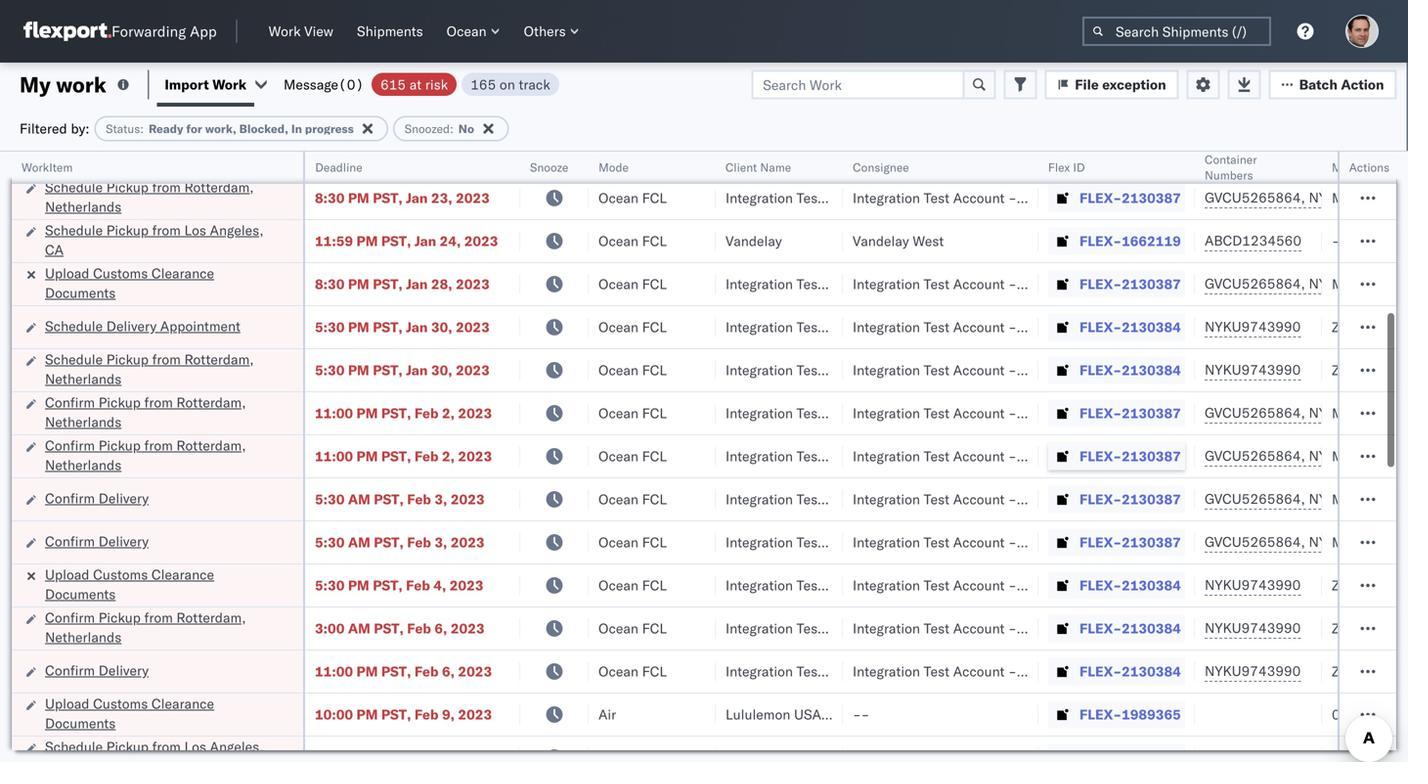 Task type: vqa. For each thing, say whether or not it's contained in the screenshot.
HLXU6269489,
no



Task type: locate. For each thing, give the bounding box(es) containing it.
karl
[[1021, 146, 1046, 163], [1021, 189, 1046, 206], [1021, 275, 1046, 293], [1021, 318, 1046, 336], [1021, 362, 1046, 379], [1021, 405, 1046, 422], [1021, 448, 1046, 465], [1021, 491, 1046, 508], [1021, 534, 1046, 551], [1021, 577, 1046, 594], [1021, 620, 1046, 637], [1021, 663, 1046, 680]]

1 horizontal spatial work
[[269, 23, 301, 40]]

0 vertical spatial confirm delivery link
[[45, 489, 149, 508]]

0 vertical spatial 3,
[[435, 491, 447, 508]]

6 account from the top
[[954, 405, 1005, 422]]

11 integration test account - karl lagerfeld from the top
[[853, 620, 1108, 637]]

schedule pickup from los angeles, ca
[[45, 222, 264, 258]]

resize handle column header for container numbers
[[1299, 152, 1323, 762]]

view
[[304, 23, 334, 40]]

ocean button
[[439, 19, 508, 44]]

2 : from the left
[[450, 121, 454, 136]]

confirm pickup from rotterdam, netherlands for 3:00 am pst, feb 6, 2023
[[45, 609, 246, 646]]

documents for first upload customs clearance documents link from the top of the page
[[45, 284, 116, 301]]

schedule delivery appointment button
[[45, 316, 241, 338]]

schedule down schedule delivery appointment button
[[45, 351, 103, 368]]

1 vertical spatial confirm delivery link
[[45, 532, 149, 551]]

confirm pickup from rotterdam, netherlands button for 11:00 pm pst, feb 2, 2023
[[45, 436, 278, 477]]

3 flex-2130387 from the top
[[1080, 275, 1182, 293]]

2 vertical spatial confirm pickup from rotterdam, netherlands link
[[45, 608, 278, 647]]

shipments link
[[349, 19, 431, 44]]

0 vertical spatial schedule pickup from rotterdam, netherlands
[[45, 136, 254, 172]]

2 11:00 from the top
[[315, 448, 353, 465]]

1 vertical spatial 2,
[[442, 448, 455, 465]]

customs inside button
[[93, 695, 148, 712]]

schedule pickup from rotterdam, netherlands link
[[45, 135, 278, 174], [45, 178, 278, 217], [45, 350, 278, 389]]

3 5:30 from the top
[[315, 491, 345, 508]]

2 schedule pickup from rotterdam, netherlands from the top
[[45, 179, 254, 215]]

4 maeu94084 from the top
[[1333, 405, 1409, 422]]

8:30 pm pst, jan 23, 2023 down deadline button
[[315, 189, 490, 206]]

1 vertical spatial confirm delivery
[[45, 533, 149, 550]]

3,
[[435, 491, 447, 508], [435, 534, 447, 551]]

1989365
[[1122, 706, 1182, 723]]

filtered by:
[[20, 120, 90, 137]]

2 vertical spatial schedule pickup from rotterdam, netherlands link
[[45, 350, 278, 389]]

upload customs clearance documents inside button
[[45, 695, 214, 732]]

1 vertical spatial schedule pickup from rotterdam, netherlands
[[45, 179, 254, 215]]

1 vertical spatial schedule pickup from rotterdam, netherlands link
[[45, 178, 278, 217]]

confirm delivery for 2nd confirm delivery button from the top
[[45, 533, 149, 550]]

7 integration from the top
[[853, 448, 921, 465]]

5 2130387 from the top
[[1122, 448, 1182, 465]]

0 vertical spatial 23,
[[431, 146, 453, 163]]

1 vertical spatial 23,
[[431, 189, 453, 206]]

11 karl from the top
[[1021, 620, 1046, 637]]

2 30, from the top
[[431, 362, 453, 379]]

zimu304834 for schedule delivery appointment
[[1333, 318, 1409, 336]]

7 maeu94084 from the top
[[1333, 534, 1409, 551]]

delivery for third confirm delivery button from the top
[[99, 662, 149, 679]]

5:30 pm pst, jan 30, 2023
[[315, 318, 490, 336], [315, 362, 490, 379]]

forwarding
[[112, 22, 186, 41]]

flex-
[[1080, 146, 1122, 163], [1080, 189, 1122, 206], [1080, 232, 1122, 249], [1080, 275, 1122, 293], [1080, 318, 1122, 336], [1080, 362, 1122, 379], [1080, 405, 1122, 422], [1080, 448, 1122, 465], [1080, 491, 1122, 508], [1080, 534, 1122, 551], [1080, 577, 1122, 594], [1080, 620, 1122, 637], [1080, 663, 1122, 680], [1080, 706, 1122, 723]]

1 vertical spatial upload customs clearance documents
[[45, 566, 214, 603]]

7 ocean fcl from the top
[[599, 405, 667, 422]]

2 vertical spatial clearance
[[152, 695, 214, 712]]

consignee
[[853, 160, 909, 175]]

2 11:00 pm pst, feb 2, 2023 from the top
[[315, 448, 492, 465]]

flex
[[1049, 160, 1071, 175]]

2,
[[442, 405, 455, 422], [442, 448, 455, 465]]

1 vertical spatial 11:00
[[315, 448, 353, 465]]

8:30 pm pst, jan 23, 2023 down snoozed
[[315, 146, 490, 163]]

resize handle column header
[[280, 152, 303, 762], [497, 152, 520, 762], [565, 152, 589, 762], [693, 152, 716, 762], [820, 152, 843, 762], [1016, 152, 1039, 762], [1172, 152, 1196, 762], [1299, 152, 1323, 762], [1374, 152, 1397, 762]]

1 vertical spatial schedule pickup from rotterdam, netherlands button
[[45, 178, 278, 219]]

work right the import
[[212, 76, 247, 93]]

delivery for 2nd confirm delivery button from the top
[[99, 533, 149, 550]]

6, down 4,
[[435, 620, 447, 637]]

11:00
[[315, 405, 353, 422], [315, 448, 353, 465], [315, 663, 353, 680]]

8:30 down deadline
[[315, 189, 345, 206]]

1 vertical spatial 8:30
[[315, 189, 345, 206]]

5 confirm from the top
[[45, 609, 95, 626]]

8 resize handle column header from the left
[[1299, 152, 1323, 762]]

9 resize handle column header from the left
[[1374, 152, 1397, 762]]

1 horizontal spatial :
[[450, 121, 454, 136]]

3 clearance from the top
[[152, 695, 214, 712]]

2 vertical spatial 11:00
[[315, 663, 353, 680]]

2 vertical spatial upload customs clearance documents
[[45, 695, 214, 732]]

container numbers
[[1205, 152, 1258, 182]]

9 account from the top
[[954, 534, 1005, 551]]

0 vertical spatial upload customs clearance documents link
[[45, 264, 278, 303]]

ready
[[149, 121, 183, 136]]

1 vertical spatial 30,
[[431, 362, 453, 379]]

1 vertical spatial 5:30 pm pst, jan 30, 2023
[[315, 362, 490, 379]]

2 vertical spatial confirm delivery link
[[45, 661, 149, 680]]

1 maeu94084 from the top
[[1333, 146, 1409, 163]]

ocean
[[447, 23, 487, 40], [599, 146, 639, 163], [599, 189, 639, 206], [599, 232, 639, 249], [599, 275, 639, 293], [599, 318, 639, 336], [599, 362, 639, 379], [599, 405, 639, 422], [599, 448, 639, 465], [599, 491, 639, 508], [599, 534, 639, 551], [599, 577, 639, 594], [599, 620, 639, 637], [599, 663, 639, 680]]

1 vertical spatial confirm delivery button
[[45, 532, 149, 553]]

at
[[410, 76, 422, 93]]

resize handle column header for workitem
[[280, 152, 303, 762]]

confirm delivery link for 2nd confirm delivery button from the top
[[45, 532, 149, 551]]

2130384 for confirm delivery
[[1122, 663, 1182, 680]]

3 confirm pickup from rotterdam, netherlands button from the top
[[45, 608, 278, 649]]

client name button
[[716, 156, 824, 175]]

2 vertical spatial confirm delivery button
[[45, 661, 149, 682]]

Search Work text field
[[752, 70, 965, 99]]

1 horizontal spatial vandelay
[[853, 232, 910, 249]]

10 lagerfeld from the top
[[1050, 577, 1108, 594]]

2 vertical spatial confirm delivery
[[45, 662, 149, 679]]

am for 2nd confirm delivery button from the top
[[348, 534, 371, 551]]

1 vertical spatial documents
[[45, 586, 116, 603]]

zimu304834 for confirm delivery
[[1333, 663, 1409, 680]]

11 fcl from the top
[[642, 577, 667, 594]]

3, for 2nd confirm delivery button from the top
[[435, 534, 447, 551]]

1 vertical spatial 3,
[[435, 534, 447, 551]]

1 vertical spatial clearance
[[152, 566, 214, 583]]

:
[[140, 121, 144, 136], [450, 121, 454, 136]]

4 zimu304834 from the top
[[1333, 620, 1409, 637]]

schedule up ca
[[45, 222, 103, 239]]

1 vertical spatial confirm pickup from rotterdam, netherlands
[[45, 437, 246, 474]]

8:30 down "11:59"
[[315, 275, 345, 293]]

0 vertical spatial 6,
[[435, 620, 447, 637]]

schedule pickup from rotterdam, netherlands for second schedule pickup from rotterdam, netherlands link from the top
[[45, 179, 254, 215]]

0 vertical spatial schedule pickup from rotterdam, netherlands link
[[45, 135, 278, 174]]

2 vertical spatial am
[[348, 620, 371, 637]]

2 lagerfeld from the top
[[1050, 189, 1108, 206]]

container
[[1205, 152, 1258, 167]]

1 vertical spatial 8:30 pm pst, jan 23, 2023
[[315, 189, 490, 206]]

clearance for second upload customs clearance documents link from the bottom
[[152, 566, 214, 583]]

3 lagerfeld from the top
[[1050, 275, 1108, 293]]

0 vertical spatial upload
[[45, 265, 89, 282]]

clearance inside button
[[152, 695, 214, 712]]

0 vertical spatial 8:30
[[315, 146, 345, 163]]

4 gvcu5265864, nyku9743990 from the top
[[1205, 404, 1406, 421]]

schedule up 'workitem'
[[45, 136, 103, 153]]

flex-2130387 button
[[1049, 141, 1186, 169], [1049, 141, 1186, 169], [1049, 184, 1186, 212], [1049, 184, 1186, 212], [1049, 271, 1186, 298], [1049, 271, 1186, 298], [1049, 400, 1186, 427], [1049, 400, 1186, 427], [1049, 443, 1186, 470], [1049, 443, 1186, 470], [1049, 486, 1186, 513], [1049, 486, 1186, 513], [1049, 529, 1186, 556], [1049, 529, 1186, 556]]

12 ocean fcl from the top
[[599, 620, 667, 637]]

1 vertical spatial 6,
[[442, 663, 455, 680]]

0 vertical spatial confirm pickup from rotterdam, netherlands link
[[45, 393, 278, 432]]

from inside schedule pickup from los angeles, ca
[[152, 222, 181, 239]]

0 vertical spatial 2,
[[442, 405, 455, 422]]

8:30 pm pst, jan 23, 2023 for third schedule pickup from rotterdam, netherlands link from the bottom of the page
[[315, 146, 490, 163]]

1 vertical spatial upload customs clearance documents link
[[45, 565, 278, 604]]

upload customs clearance documents for second upload customs clearance documents link from the bottom
[[45, 566, 214, 603]]

0 horizontal spatial vandelay
[[726, 232, 782, 249]]

3 upload customs clearance documents from the top
[[45, 695, 214, 732]]

schedule inside button
[[45, 317, 103, 335]]

0 horizontal spatial --
[[853, 706, 870, 723]]

-- right inc. on the right bottom
[[853, 706, 870, 723]]

6, up 9, on the bottom
[[442, 663, 455, 680]]

2 vertical spatial schedule pickup from rotterdam, netherlands button
[[45, 350, 278, 391]]

3 customs from the top
[[93, 695, 148, 712]]

maeu94084
[[1333, 146, 1409, 163], [1333, 189, 1409, 206], [1333, 275, 1409, 293], [1333, 405, 1409, 422], [1333, 448, 1409, 465], [1333, 491, 1409, 508], [1333, 534, 1409, 551]]

: left ready
[[140, 121, 144, 136]]

1 vertical spatial customs
[[93, 566, 148, 583]]

from
[[152, 136, 181, 153], [152, 179, 181, 196], [152, 222, 181, 239], [152, 351, 181, 368], [144, 394, 173, 411], [144, 437, 173, 454], [144, 609, 173, 626]]

1 integration from the top
[[853, 146, 921, 163]]

container numbers button
[[1196, 148, 1303, 183]]

2 vertical spatial confirm pickup from rotterdam, netherlands button
[[45, 608, 278, 649]]

0 vertical spatial work
[[269, 23, 301, 40]]

usa
[[794, 706, 822, 723]]

2 vertical spatial documents
[[45, 715, 116, 732]]

customs
[[93, 265, 148, 282], [93, 566, 148, 583], [93, 695, 148, 712]]

23, down snoozed : no
[[431, 146, 453, 163]]

3 8:30 from the top
[[315, 275, 345, 293]]

23, for second schedule pickup from rotterdam, netherlands link from the top
[[431, 189, 453, 206]]

schedule pickup from rotterdam, netherlands
[[45, 136, 254, 172], [45, 179, 254, 215], [45, 351, 254, 387]]

30, for schedule pickup from rotterdam, netherlands
[[431, 362, 453, 379]]

6 test from the top
[[924, 405, 950, 422]]

4 test from the top
[[924, 318, 950, 336]]

6 flex-2130387 from the top
[[1080, 491, 1182, 508]]

2 vertical spatial customs
[[93, 695, 148, 712]]

-- down "mbl/mawb"
[[1333, 232, 1350, 249]]

1 vertical spatial confirm pickup from rotterdam, netherlands link
[[45, 436, 278, 475]]

11 flex- from the top
[[1080, 577, 1122, 594]]

1 vertical spatial am
[[348, 534, 371, 551]]

3:00
[[315, 620, 345, 637]]

delivery inside button
[[106, 317, 157, 335]]

2130387
[[1122, 146, 1182, 163], [1122, 189, 1182, 206], [1122, 275, 1182, 293], [1122, 405, 1182, 422], [1122, 448, 1182, 465], [1122, 491, 1182, 508], [1122, 534, 1182, 551]]

2130384 for confirm pickup from rotterdam, netherlands
[[1122, 620, 1182, 637]]

confirm delivery link
[[45, 489, 149, 508], [45, 532, 149, 551], [45, 661, 149, 680]]

1 schedule pickup from rotterdam, netherlands from the top
[[45, 136, 254, 172]]

: left "no"
[[450, 121, 454, 136]]

1 horizontal spatial --
[[1333, 232, 1350, 249]]

5:30 am pst, feb 3, 2023
[[315, 491, 485, 508], [315, 534, 485, 551]]

lululemon usa inc. test
[[726, 706, 884, 723]]

5 resize handle column header from the left
[[820, 152, 843, 762]]

2 vertical spatial schedule pickup from rotterdam, netherlands
[[45, 351, 254, 387]]

2 customs from the top
[[93, 566, 148, 583]]

lululemon
[[726, 706, 791, 723]]

2130384
[[1122, 318, 1182, 336], [1122, 362, 1182, 379], [1122, 577, 1182, 594], [1122, 620, 1182, 637], [1122, 663, 1182, 680]]

1 vertical spatial work
[[212, 76, 247, 93]]

gvcu5265864,
[[1205, 146, 1306, 163], [1205, 189, 1306, 206], [1205, 275, 1306, 292], [1205, 404, 1306, 421], [1205, 447, 1306, 464], [1205, 490, 1306, 507], [1205, 533, 1306, 550]]

clearance for first upload customs clearance documents link from the bottom of the page
[[152, 695, 214, 712]]

work
[[269, 23, 301, 40], [212, 76, 247, 93]]

netherlands
[[45, 155, 122, 172], [45, 198, 122, 215], [45, 370, 122, 387], [45, 413, 122, 430], [45, 456, 122, 474], [45, 629, 122, 646]]

2 gvcu5265864, from the top
[[1205, 189, 1306, 206]]

2 23, from the top
[[431, 189, 453, 206]]

upload for second upload customs clearance documents link from the bottom
[[45, 566, 89, 583]]

0 vertical spatial documents
[[45, 284, 116, 301]]

vandelay down client name
[[726, 232, 782, 249]]

0 vertical spatial 8:30 pm pst, jan 23, 2023
[[315, 146, 490, 163]]

1 vertical spatial 11:00 pm pst, feb 2, 2023
[[315, 448, 492, 465]]

others
[[524, 23, 566, 40]]

2 karl from the top
[[1021, 189, 1046, 206]]

upload inside button
[[45, 695, 89, 712]]

0 horizontal spatial :
[[140, 121, 144, 136]]

1 flex-2130384 from the top
[[1080, 318, 1182, 336]]

5 ocean fcl from the top
[[599, 318, 667, 336]]

exception
[[1103, 76, 1167, 93]]

10:00
[[315, 706, 353, 723]]

shipments
[[357, 23, 423, 40]]

action
[[1342, 76, 1385, 93]]

1 11:00 pm pst, feb 2, 2023 from the top
[[315, 405, 492, 422]]

documents for second upload customs clearance documents link from the bottom
[[45, 586, 116, 603]]

10 karl from the top
[[1021, 577, 1046, 594]]

flex-2130384 for confirm delivery
[[1080, 663, 1182, 680]]

6 gvcu5265864, from the top
[[1205, 490, 1306, 507]]

schedule down 'workitem'
[[45, 179, 103, 196]]

delivery for schedule delivery appointment button
[[106, 317, 157, 335]]

app
[[190, 22, 217, 41]]

0 vertical spatial clearance
[[152, 265, 214, 282]]

--
[[1333, 232, 1350, 249], [853, 706, 870, 723]]

2 vertical spatial upload
[[45, 695, 89, 712]]

1 vertical spatial confirm pickup from rotterdam, netherlands button
[[45, 436, 278, 477]]

3 gvcu5265864, nyku9743990 from the top
[[1205, 275, 1406, 292]]

air
[[599, 706, 617, 723]]

2 confirm delivery from the top
[[45, 533, 149, 550]]

2 5:30 from the top
[[315, 362, 345, 379]]

2 vertical spatial confirm pickup from rotterdam, netherlands
[[45, 609, 246, 646]]

10 account from the top
[[954, 577, 1005, 594]]

zimu304834
[[1333, 318, 1409, 336], [1333, 362, 1409, 379], [1333, 577, 1409, 594], [1333, 620, 1409, 637], [1333, 663, 1409, 680]]

2 documents from the top
[[45, 586, 116, 603]]

lagerfeld
[[1050, 146, 1108, 163], [1050, 189, 1108, 206], [1050, 275, 1108, 293], [1050, 318, 1108, 336], [1050, 362, 1108, 379], [1050, 405, 1108, 422], [1050, 448, 1108, 465], [1050, 491, 1108, 508], [1050, 534, 1108, 551], [1050, 577, 1108, 594], [1050, 620, 1108, 637], [1050, 663, 1108, 680]]

4 gvcu5265864, from the top
[[1205, 404, 1306, 421]]

2 confirm from the top
[[45, 437, 95, 454]]

0 vertical spatial am
[[348, 491, 371, 508]]

10:00 pm pst, feb 9, 2023
[[315, 706, 492, 723]]

7 account from the top
[[954, 448, 1005, 465]]

gvcu5265864, nyku9743990
[[1205, 146, 1406, 163], [1205, 189, 1406, 206], [1205, 275, 1406, 292], [1205, 404, 1406, 421], [1205, 447, 1406, 464], [1205, 490, 1406, 507], [1205, 533, 1406, 550]]

1 23, from the top
[[431, 146, 453, 163]]

28,
[[431, 275, 453, 293]]

fcl
[[642, 146, 667, 163], [642, 189, 667, 206], [642, 232, 667, 249], [642, 275, 667, 293], [642, 318, 667, 336], [642, 362, 667, 379], [642, 405, 667, 422], [642, 448, 667, 465], [642, 491, 667, 508], [642, 534, 667, 551], [642, 577, 667, 594], [642, 620, 667, 637], [642, 663, 667, 680]]

7 gvcu5265864, from the top
[[1205, 533, 1306, 550]]

upload for first upload customs clearance documents link from the bottom of the page
[[45, 695, 89, 712]]

3 confirm delivery from the top
[[45, 662, 149, 679]]

12 account from the top
[[954, 663, 1005, 680]]

upload
[[45, 265, 89, 282], [45, 566, 89, 583], [45, 695, 89, 712]]

2 schedule from the top
[[45, 179, 103, 196]]

11 ocean fcl from the top
[[599, 577, 667, 594]]

schedule down ca
[[45, 317, 103, 335]]

netherlands for first confirm pickup from rotterdam, netherlands link from the top
[[45, 413, 122, 430]]

0 vertical spatial 5:30 am pst, feb 3, 2023
[[315, 491, 485, 508]]

0 vertical spatial --
[[1333, 232, 1350, 249]]

account
[[954, 146, 1005, 163], [954, 189, 1005, 206], [954, 275, 1005, 293], [954, 318, 1005, 336], [954, 362, 1005, 379], [954, 405, 1005, 422], [954, 448, 1005, 465], [954, 491, 1005, 508], [954, 534, 1005, 551], [954, 577, 1005, 594], [954, 620, 1005, 637], [954, 663, 1005, 680]]

3 confirm delivery link from the top
[[45, 661, 149, 680]]

7 karl from the top
[[1021, 448, 1046, 465]]

vandelay left 'west'
[[853, 232, 910, 249]]

0 vertical spatial upload customs clearance documents
[[45, 265, 214, 301]]

11:00 for confirm delivery
[[315, 663, 353, 680]]

1 gvcu5265864, nyku9743990 from the top
[[1205, 146, 1406, 163]]

5 2130384 from the top
[[1122, 663, 1182, 680]]

2 2, from the top
[[442, 448, 455, 465]]

8 account from the top
[[954, 491, 1005, 508]]

0 vertical spatial confirm pickup from rotterdam, netherlands
[[45, 394, 246, 430]]

documents inside button
[[45, 715, 116, 732]]

test
[[924, 146, 950, 163], [924, 189, 950, 206], [924, 275, 950, 293], [924, 318, 950, 336], [924, 362, 950, 379], [924, 405, 950, 422], [924, 448, 950, 465], [924, 491, 950, 508], [924, 534, 950, 551], [924, 577, 950, 594], [924, 620, 950, 637], [924, 663, 950, 680]]

0 vertical spatial 5:30 pm pst, jan 30, 2023
[[315, 318, 490, 336]]

filtered
[[20, 120, 67, 137]]

progress
[[305, 121, 354, 136]]

2 flex- from the top
[[1080, 189, 1122, 206]]

schedule pickup from rotterdam, netherlands for third schedule pickup from rotterdam, netherlands link from the bottom of the page
[[45, 136, 254, 172]]

0 vertical spatial confirm delivery
[[45, 490, 149, 507]]

0 vertical spatial 30,
[[431, 318, 453, 336]]

flex-2130387
[[1080, 146, 1182, 163], [1080, 189, 1182, 206], [1080, 275, 1182, 293], [1080, 405, 1182, 422], [1080, 448, 1182, 465], [1080, 491, 1182, 508], [1080, 534, 1182, 551]]

upload customs clearance documents for first upload customs clearance documents link from the bottom of the page
[[45, 695, 214, 732]]

file exception
[[1075, 76, 1167, 93]]

23, up 24,
[[431, 189, 453, 206]]

24,
[[440, 232, 461, 249]]

1 vertical spatial upload
[[45, 566, 89, 583]]

confirm pickup from rotterdam, netherlands link for 11:00
[[45, 436, 278, 475]]

import work
[[165, 76, 247, 93]]

netherlands for third schedule pickup from rotterdam, netherlands link from the bottom of the page
[[45, 155, 122, 172]]

2 8:30 pm pst, jan 23, 2023 from the top
[[315, 189, 490, 206]]

23,
[[431, 146, 453, 163], [431, 189, 453, 206]]

0 vertical spatial confirm pickup from rotterdam, netherlands button
[[45, 393, 278, 434]]

0 vertical spatial 11:00 pm pst, feb 2, 2023
[[315, 405, 492, 422]]

delivery for first confirm delivery button from the top
[[99, 490, 149, 507]]

workitem
[[22, 160, 73, 175]]

am
[[348, 491, 371, 508], [348, 534, 371, 551], [348, 620, 371, 637]]

5 gvcu5265864, nyku9743990 from the top
[[1205, 447, 1406, 464]]

1 vertical spatial 5:30 am pst, feb 3, 2023
[[315, 534, 485, 551]]

0 vertical spatial customs
[[93, 265, 148, 282]]

2 vertical spatial 8:30
[[315, 275, 345, 293]]

1 confirm delivery button from the top
[[45, 489, 149, 510]]

5 maeu94084 from the top
[[1333, 448, 1409, 465]]

jan
[[406, 146, 428, 163], [406, 189, 428, 206], [415, 232, 436, 249], [406, 275, 428, 293], [406, 318, 428, 336], [406, 362, 428, 379]]

flex-2130384 for confirm pickup from rotterdam, netherlands
[[1080, 620, 1182, 637]]

8:30 down progress at the top left of page
[[315, 146, 345, 163]]

4 fcl from the top
[[642, 275, 667, 293]]

0 vertical spatial confirm delivery button
[[45, 489, 149, 510]]

resize handle column header for client name
[[820, 152, 843, 762]]

2 upload from the top
[[45, 566, 89, 583]]

2 vertical spatial upload customs clearance documents link
[[45, 694, 278, 733]]

work left view
[[269, 23, 301, 40]]

0 vertical spatial 11:00
[[315, 405, 353, 422]]

actions
[[1350, 160, 1391, 175]]

delivery
[[106, 317, 157, 335], [99, 490, 149, 507], [99, 533, 149, 550], [99, 662, 149, 679]]

0 vertical spatial schedule pickup from rotterdam, netherlands button
[[45, 135, 278, 176]]

30,
[[431, 318, 453, 336], [431, 362, 453, 379]]

2 8:30 from the top
[[315, 189, 345, 206]]

7 integration test account - karl lagerfeld from the top
[[853, 448, 1108, 465]]

6 resize handle column header from the left
[[1016, 152, 1039, 762]]

nyku9743990
[[1310, 146, 1406, 163], [1310, 189, 1406, 206], [1310, 275, 1406, 292], [1205, 318, 1302, 335], [1205, 361, 1302, 378], [1310, 404, 1406, 421], [1310, 447, 1406, 464], [1310, 490, 1406, 507], [1310, 533, 1406, 550], [1205, 576, 1302, 593], [1205, 619, 1302, 636], [1205, 662, 1302, 679]]

2 ocean fcl from the top
[[599, 189, 667, 206]]

flex-1662119 button
[[1049, 227, 1186, 255], [1049, 227, 1186, 255]]

1 vandelay from the left
[[726, 232, 782, 249]]



Task type: describe. For each thing, give the bounding box(es) containing it.
customs for first upload customs clearance documents link from the bottom of the page
[[93, 695, 148, 712]]

schedule pickup from los angeles, ca link
[[45, 221, 278, 260]]

5 integration from the top
[[853, 362, 921, 379]]

upload customs clearance documents for first upload customs clearance documents link from the top of the page
[[45, 265, 214, 301]]

1 11:00 from the top
[[315, 405, 353, 422]]

1 confirm pickup from rotterdam, netherlands button from the top
[[45, 393, 278, 434]]

mode
[[599, 160, 629, 175]]

appointment
[[160, 317, 241, 335]]

no
[[459, 121, 474, 136]]

7 test from the top
[[924, 448, 950, 465]]

6 2130387 from the top
[[1122, 491, 1182, 508]]

netherlands for confirm pickup from rotterdam, netherlands link related to 3:00
[[45, 629, 122, 646]]

customs for second upload customs clearance documents link from the bottom
[[93, 566, 148, 583]]

3 maeu94084 from the top
[[1333, 275, 1409, 293]]

4,
[[434, 577, 446, 594]]

8 flex- from the top
[[1080, 448, 1122, 465]]

0 horizontal spatial work
[[212, 76, 247, 93]]

resize handle column header for flex id
[[1172, 152, 1196, 762]]

1 flex-2130387 from the top
[[1080, 146, 1182, 163]]

snoozed
[[405, 121, 450, 136]]

inc.
[[825, 706, 849, 723]]

11:59
[[315, 232, 353, 249]]

flex-2130384 for schedule delivery appointment
[[1080, 318, 1182, 336]]

3 gvcu5265864, from the top
[[1205, 275, 1306, 292]]

3 test from the top
[[924, 275, 950, 293]]

deadline button
[[305, 156, 501, 175]]

1 schedule pickup from rotterdam, netherlands link from the top
[[45, 135, 278, 174]]

5 integration test account - karl lagerfeld from the top
[[853, 362, 1108, 379]]

13 fcl from the top
[[642, 663, 667, 680]]

1 schedule pickup from rotterdam, netherlands button from the top
[[45, 135, 278, 176]]

9 karl from the top
[[1021, 534, 1046, 551]]

5:30 pm pst, jan 30, 2023 for schedule pickup from rotterdam, netherlands
[[315, 362, 490, 379]]

risk
[[425, 76, 448, 93]]

3 am from the top
[[348, 620, 371, 637]]

(0)
[[339, 76, 364, 93]]

flex-1989365
[[1080, 706, 1182, 723]]

status : ready for work, blocked, in progress
[[106, 121, 354, 136]]

9 ocean fcl from the top
[[599, 491, 667, 508]]

netherlands for confirm pickup from rotterdam, netherlands link for 11:00
[[45, 456, 122, 474]]

confirm delivery for third confirm delivery button from the top
[[45, 662, 149, 679]]

batch action
[[1300, 76, 1385, 93]]

8 fcl from the top
[[642, 448, 667, 465]]

mode button
[[589, 156, 697, 175]]

: for status
[[140, 121, 144, 136]]

6 integration from the top
[[853, 405, 921, 422]]

n
[[1404, 160, 1409, 175]]

2 schedule pickup from rotterdam, netherlands link from the top
[[45, 178, 278, 217]]

4 ocean fcl from the top
[[599, 275, 667, 293]]

3 schedule pickup from rotterdam, netherlands button from the top
[[45, 350, 278, 391]]

message
[[284, 76, 339, 93]]

confirm delivery link for first confirm delivery button from the top
[[45, 489, 149, 508]]

11:59 pm pst, jan 24, 2023
[[315, 232, 498, 249]]

schedule pickup from rotterdam, netherlands for 1st schedule pickup from rotterdam, netherlands link from the bottom of the page
[[45, 351, 254, 387]]

mbl/mawb n
[[1333, 160, 1409, 175]]

angeles,
[[210, 222, 264, 239]]

8 lagerfeld from the top
[[1050, 491, 1108, 508]]

schedule delivery appointment link
[[45, 316, 241, 336]]

10 fcl from the top
[[642, 534, 667, 551]]

forwarding app
[[112, 22, 217, 41]]

3:00 am pst, feb 6, 2023
[[315, 620, 485, 637]]

ocean inside button
[[447, 23, 487, 40]]

615
[[381, 76, 406, 93]]

11:00 for confirm pickup from rotterdam, netherlands
[[315, 448, 353, 465]]

1 confirm pickup from rotterdam, netherlands from the top
[[45, 394, 246, 430]]

client name
[[726, 160, 792, 175]]

work
[[56, 71, 107, 98]]

7 2130387 from the top
[[1122, 534, 1182, 551]]

flex-1662119
[[1080, 232, 1182, 249]]

resize handle column header for mode
[[693, 152, 716, 762]]

2 confirm delivery button from the top
[[45, 532, 149, 553]]

track
[[519, 76, 551, 93]]

3 integration from the top
[[853, 275, 921, 293]]

snoozed : no
[[405, 121, 474, 136]]

3 zimu304834 from the top
[[1333, 577, 1409, 594]]

mbl/mawb
[[1333, 160, 1401, 175]]

1 8:30 from the top
[[315, 146, 345, 163]]

30, for schedule delivery appointment
[[431, 318, 453, 336]]

: for snoozed
[[450, 121, 454, 136]]

1 karl from the top
[[1021, 146, 1046, 163]]

2130384 for schedule pickup from rotterdam, netherlands
[[1122, 362, 1182, 379]]

1 test from the top
[[924, 146, 950, 163]]

10 flex- from the top
[[1080, 534, 1122, 551]]

my work
[[20, 71, 107, 98]]

4 2130387 from the top
[[1122, 405, 1182, 422]]

2 gvcu5265864, nyku9743990 from the top
[[1205, 189, 1406, 206]]

snooze
[[530, 160, 569, 175]]

documents for first upload customs clearance documents link from the bottom of the page
[[45, 715, 116, 732]]

5 schedule from the top
[[45, 351, 103, 368]]

2 upload customs clearance documents link from the top
[[45, 565, 278, 604]]

7 flex- from the top
[[1080, 405, 1122, 422]]

7 gvcu5265864, nyku9743990 from the top
[[1205, 533, 1406, 550]]

13 flex- from the top
[[1080, 663, 1122, 680]]

7 lagerfeld from the top
[[1050, 448, 1108, 465]]

confirm pickup from rotterdam, netherlands link for 3:00
[[45, 608, 278, 647]]

5 lagerfeld from the top
[[1050, 362, 1108, 379]]

consignee button
[[843, 156, 1019, 175]]

6 flex- from the top
[[1080, 362, 1122, 379]]

flex id
[[1049, 160, 1086, 175]]

5 flex- from the top
[[1080, 318, 1122, 336]]

flexport. image
[[23, 22, 112, 41]]

schedule inside schedule pickup from los angeles, ca
[[45, 222, 103, 239]]

1 vertical spatial --
[[853, 706, 870, 723]]

1 ocean fcl from the top
[[599, 146, 667, 163]]

confirm pickup from rotterdam, netherlands button for 3:00 am pst, feb 6, 2023
[[45, 608, 278, 649]]

schedule delivery appointment
[[45, 317, 241, 335]]

upload for first upload customs clearance documents link from the top of the page
[[45, 265, 89, 282]]

workitem button
[[12, 156, 284, 175]]

2 2130387 from the top
[[1122, 189, 1182, 206]]

11:00 pm pst, feb 6, 2023
[[315, 663, 492, 680]]

forwarding app link
[[23, 22, 217, 41]]

deadline
[[315, 160, 362, 175]]

6, for 3:00 am pst, feb 6, 2023
[[435, 620, 447, 637]]

14 flex- from the top
[[1080, 706, 1122, 723]]

test
[[852, 706, 884, 723]]

9,
[[442, 706, 455, 723]]

name
[[761, 160, 792, 175]]

3 account from the top
[[954, 275, 1005, 293]]

5 gvcu5265864, from the top
[[1205, 447, 1306, 464]]

file
[[1075, 76, 1099, 93]]

1 2130387 from the top
[[1122, 146, 1182, 163]]

client
[[726, 160, 758, 175]]

vandelay for vandelay west
[[853, 232, 910, 249]]

zimu304834 for schedule pickup from rotterdam, netherlands
[[1333, 362, 1409, 379]]

2 account from the top
[[954, 189, 1005, 206]]

flex-2130384 for schedule pickup from rotterdam, netherlands
[[1080, 362, 1182, 379]]

1 fcl from the top
[[642, 146, 667, 163]]

1662119
[[1122, 232, 1182, 249]]

165 on track
[[471, 76, 551, 93]]

by:
[[71, 120, 90, 137]]

057071753
[[1333, 706, 1409, 723]]

4 flex- from the top
[[1080, 275, 1122, 293]]

12 integration from the top
[[853, 663, 921, 680]]

2 integration from the top
[[853, 189, 921, 206]]

vandelay west
[[853, 232, 944, 249]]

2 maeu94084 from the top
[[1333, 189, 1409, 206]]

4 integration from the top
[[853, 318, 921, 336]]

schedule pickup from los angeles, ca button
[[45, 221, 278, 262]]

Search Shipments (/) text field
[[1083, 17, 1272, 46]]

3 flex- from the top
[[1080, 232, 1122, 249]]

1 upload customs clearance documents link from the top
[[45, 264, 278, 303]]

3 2130387 from the top
[[1122, 275, 1182, 293]]

3, for first confirm delivery button from the top
[[435, 491, 447, 508]]

work view
[[269, 23, 334, 40]]

numbers
[[1205, 168, 1254, 182]]

customs for first upload customs clearance documents link from the top of the page
[[93, 265, 148, 282]]

work view link
[[261, 19, 341, 44]]

5 karl from the top
[[1021, 362, 1046, 379]]

8:30 pm pst, jan 23, 2023 for second schedule pickup from rotterdam, netherlands link from the top
[[315, 189, 490, 206]]

clearance for first upload customs clearance documents link from the top of the page
[[152, 265, 214, 282]]

los
[[184, 222, 206, 239]]

in
[[291, 121, 302, 136]]

10 test from the top
[[924, 577, 950, 594]]

netherlands for 1st schedule pickup from rotterdam, netherlands link from the bottom of the page
[[45, 370, 122, 387]]

23, for third schedule pickup from rotterdam, netherlands link from the bottom of the page
[[431, 146, 453, 163]]

my
[[20, 71, 51, 98]]

6 gvcu5265864, nyku9743990 from the top
[[1205, 490, 1406, 507]]

11 account from the top
[[954, 620, 1005, 637]]

confirm pickup from rotterdam, netherlands for 11:00 pm pst, feb 2, 2023
[[45, 437, 246, 474]]

2130384 for schedule delivery appointment
[[1122, 318, 1182, 336]]

abcd1234560
[[1205, 232, 1302, 249]]

3 schedule pickup from rotterdam, netherlands link from the top
[[45, 350, 278, 389]]

12 integration test account - karl lagerfeld from the top
[[853, 663, 1108, 680]]

batch action button
[[1270, 70, 1398, 99]]

confirm delivery for first confirm delivery button from the top
[[45, 490, 149, 507]]

mbl/mawb n button
[[1323, 156, 1409, 175]]

status
[[106, 121, 140, 136]]

1 confirm from the top
[[45, 394, 95, 411]]

3 upload customs clearance documents link from the top
[[45, 694, 278, 733]]

confirm delivery link for third confirm delivery button from the top
[[45, 661, 149, 680]]

ca
[[45, 241, 64, 258]]

6, for 11:00 pm pst, feb 6, 2023
[[442, 663, 455, 680]]

batch
[[1300, 76, 1338, 93]]

2 test from the top
[[924, 189, 950, 206]]

8:30 pm pst, jan 28, 2023
[[315, 275, 490, 293]]

9 test from the top
[[924, 534, 950, 551]]

1 gvcu5265864, from the top
[[1205, 146, 1306, 163]]

6 ocean fcl from the top
[[599, 362, 667, 379]]

upload customs clearance documents button
[[45, 694, 278, 735]]

flex id button
[[1039, 156, 1176, 175]]

for
[[186, 121, 202, 136]]

on
[[500, 76, 515, 93]]

9 flex- from the top
[[1080, 491, 1122, 508]]

netherlands for second schedule pickup from rotterdam, netherlands link from the top
[[45, 198, 122, 215]]

2 5:30 am pst, feb 3, 2023 from the top
[[315, 534, 485, 551]]

615 at risk
[[381, 76, 448, 93]]

4 account from the top
[[954, 318, 1005, 336]]

zimu304834 for confirm pickup from rotterdam, netherlands
[[1333, 620, 1409, 637]]

resize handle column header for deadline
[[497, 152, 520, 762]]

west
[[913, 232, 944, 249]]

id
[[1074, 160, 1086, 175]]

vandelay for vandelay
[[726, 232, 782, 249]]

5 fcl from the top
[[642, 318, 667, 336]]

5:30 pm pst, jan 30, 2023 for schedule delivery appointment
[[315, 318, 490, 336]]

165
[[471, 76, 496, 93]]

am for first confirm delivery button from the top
[[348, 491, 371, 508]]

work,
[[205, 121, 236, 136]]

pickup inside schedule pickup from los angeles, ca
[[106, 222, 149, 239]]



